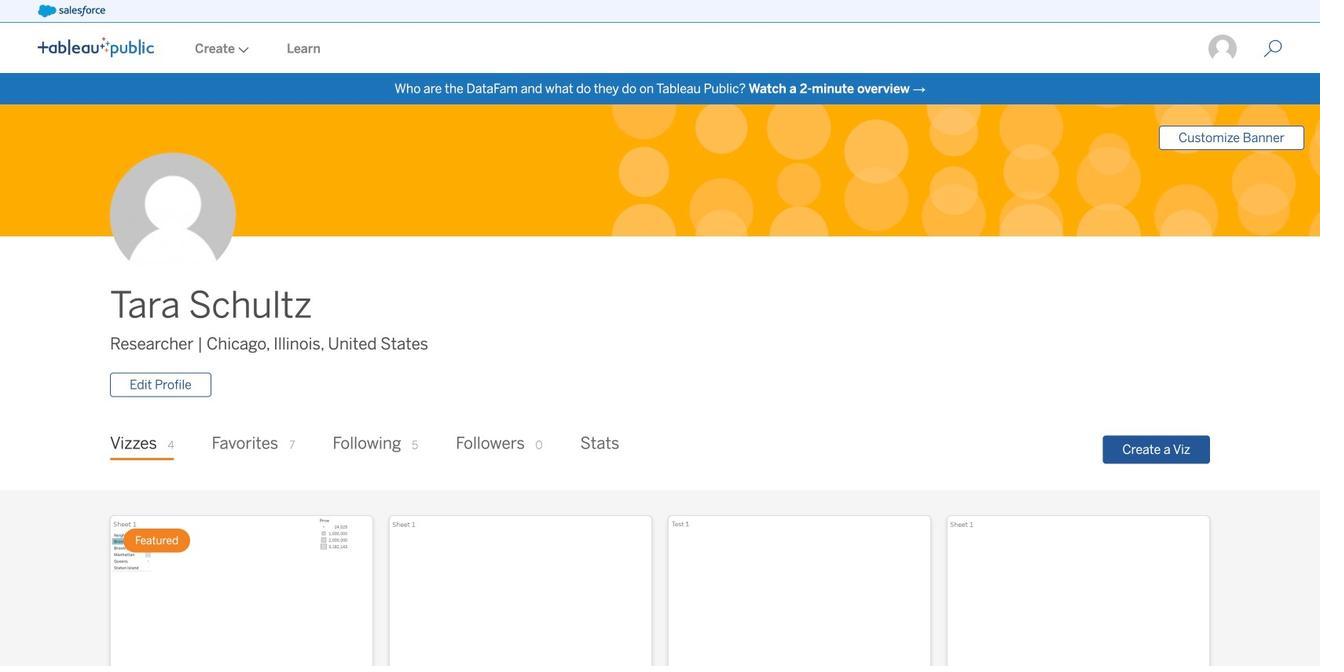 Task type: vqa. For each thing, say whether or not it's contained in the screenshot.
'SEARCH INPUT' field
no



Task type: describe. For each thing, give the bounding box(es) containing it.
2 workbook thumbnail image from the left
[[390, 517, 652, 667]]

1 workbook thumbnail image from the left
[[111, 517, 373, 667]]

go to search image
[[1245, 39, 1302, 58]]

create image
[[235, 47, 249, 53]]

3 workbook thumbnail image from the left
[[669, 517, 931, 667]]



Task type: locate. For each thing, give the bounding box(es) containing it.
4 workbook thumbnail image from the left
[[948, 517, 1210, 667]]

avatar image
[[110, 153, 236, 279]]

logo image
[[38, 37, 154, 57]]

workbook thumbnail image
[[111, 517, 373, 667], [390, 517, 652, 667], [669, 517, 931, 667], [948, 517, 1210, 667]]

tara.schultz image
[[1208, 33, 1239, 64]]

featured element
[[123, 529, 190, 553]]

salesforce logo image
[[38, 5, 105, 17]]



